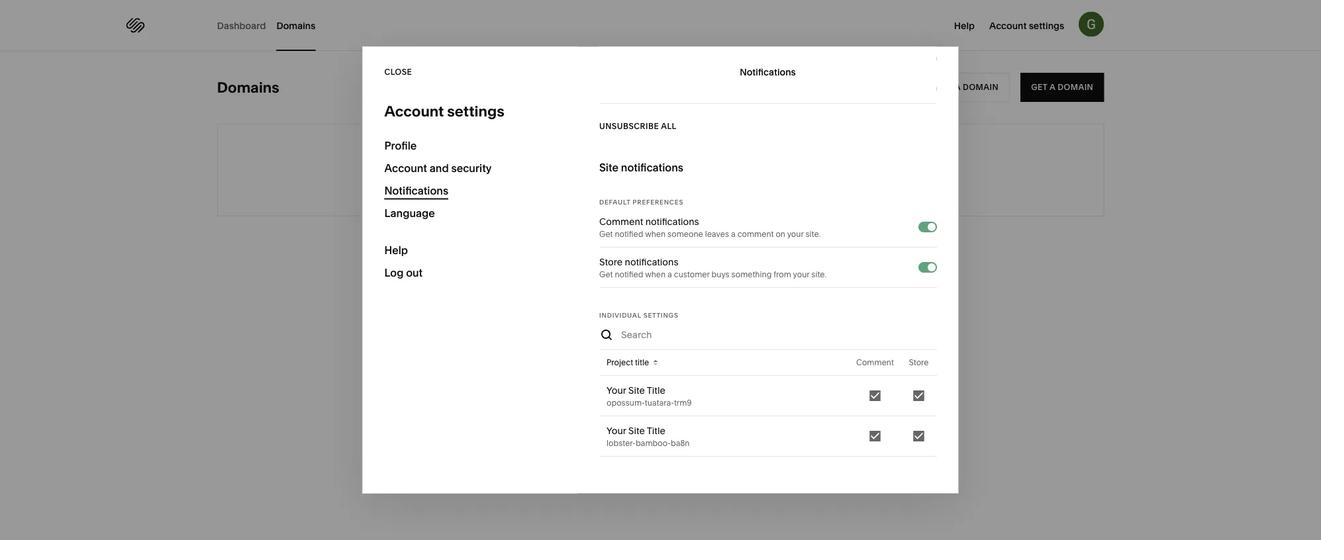 Task type: locate. For each thing, give the bounding box(es) containing it.
1 vertical spatial account settings
[[384, 102, 504, 120]]

site up opossum-
[[628, 385, 645, 397]]

1 vertical spatial notified
[[614, 270, 643, 280]]

site for your site title opossum-tuatara-trm9
[[628, 385, 645, 397]]

1 vertical spatial your
[[606, 426, 626, 437]]

no domains
[[618, 161, 703, 179]]

0 vertical spatial notified
[[614, 230, 643, 239]]

notified down default preferences
[[614, 230, 643, 239]]

site. inside store notifications get notified when a customer buys something from your site.
[[811, 270, 826, 280]]

1 vertical spatial settings
[[447, 102, 504, 120]]

0 horizontal spatial comment
[[599, 217, 643, 228]]

1 horizontal spatial comment
[[856, 358, 894, 368]]

1 horizontal spatial settings
[[643, 312, 678, 320]]

0 vertical spatial your
[[787, 230, 803, 239]]

row
[[599, 351, 937, 376]]

notifications up someone
[[645, 217, 699, 228]]

get down default
[[599, 230, 613, 239]]

get inside comment notifications get notified when someone leaves a comment on your site.
[[599, 230, 613, 239]]

2 horizontal spatial settings
[[1029, 20, 1064, 31]]

your for store notifications
[[793, 270, 809, 280]]

domains down dashboard
[[217, 78, 279, 96]]

notified for store
[[614, 270, 643, 280]]

1 title from the top
[[647, 385, 665, 397]]

0 vertical spatial title
[[647, 385, 665, 397]]

comment inside comment notifications get notified when someone leaves a comment on your site.
[[599, 217, 643, 228]]

when left customer
[[645, 270, 665, 280]]

domain
[[963, 82, 999, 92], [1058, 82, 1093, 92]]

tab list
[[217, 0, 326, 51]]

store notifications get notified when a customer buys something from your site.
[[599, 257, 826, 280]]

1 vertical spatial when
[[645, 270, 665, 280]]

domains right dashboard
[[276, 20, 316, 31]]

title inside your site title opossum-tuatara-trm9
[[647, 385, 665, 397]]

get up individual
[[599, 270, 613, 280]]

1 horizontal spatial account settings
[[989, 20, 1064, 31]]

1 horizontal spatial domain
[[1058, 82, 1093, 92]]

1 vertical spatial help
[[384, 244, 408, 257]]

2 notified from the top
[[614, 270, 643, 280]]

domains
[[276, 20, 316, 31], [217, 78, 279, 96]]

your inside comment notifications get notified when someone leaves a comment on your site.
[[787, 230, 803, 239]]

0 vertical spatial account
[[989, 20, 1027, 31]]

0 horizontal spatial store
[[599, 257, 622, 268]]

notifications
[[740, 67, 796, 78], [384, 184, 448, 197]]

close
[[384, 67, 412, 77]]

notified up individual
[[614, 270, 643, 280]]

account for help
[[989, 20, 1027, 31]]

help left account settings link
[[954, 20, 975, 31]]

default
[[599, 198, 630, 206]]

bamboo-
[[635, 439, 670, 449]]

1 vertical spatial store
[[909, 358, 928, 368]]

2 vertical spatial settings
[[643, 312, 678, 320]]

help link for log out
[[384, 239, 555, 262]]

settings inside account settings link
[[1029, 20, 1064, 31]]

leaves
[[705, 230, 729, 239]]

customer
[[674, 270, 709, 280]]

on
[[775, 230, 785, 239]]

settings
[[1029, 20, 1064, 31], [447, 102, 504, 120], [643, 312, 678, 320]]

0 horizontal spatial help
[[384, 244, 408, 257]]

1 vertical spatial site.
[[811, 270, 826, 280]]

0 vertical spatial store
[[599, 257, 622, 268]]

0 vertical spatial notifications
[[740, 67, 796, 78]]

notifications up preferences
[[621, 161, 683, 174]]

1 horizontal spatial help link
[[954, 19, 975, 32]]

title for your site title opossum-tuatara-trm9
[[647, 385, 665, 397]]

help
[[954, 20, 975, 31], [384, 244, 408, 257]]

title
[[647, 385, 665, 397], [647, 426, 665, 437]]

from
[[773, 270, 791, 280]]

0 vertical spatial comment
[[599, 217, 643, 228]]

comment
[[737, 230, 773, 239]]

title inside the 'your site title lobster-bamboo-ba8n'
[[647, 426, 665, 437]]

your inside store notifications get notified when a customer buys something from your site.
[[793, 270, 809, 280]]

settings right individual
[[643, 312, 678, 320]]

get
[[1031, 82, 1048, 92], [599, 230, 613, 239], [599, 270, 613, 280]]

get down account settings link
[[1031, 82, 1048, 92]]

domain for get a domain
[[1058, 82, 1093, 92]]

help link down language 'link' on the top of page
[[384, 239, 555, 262]]

1 domain from the left
[[963, 82, 999, 92]]

no
[[618, 161, 638, 179]]

0 horizontal spatial help link
[[384, 239, 555, 262]]

help up log at the left of page
[[384, 244, 408, 257]]

language link
[[384, 202, 555, 225]]

2 vertical spatial site
[[628, 426, 645, 437]]

someone
[[667, 230, 703, 239]]

comment for comment
[[856, 358, 894, 368]]

0 vertical spatial notifications
[[621, 161, 683, 174]]

project title button
[[606, 358, 658, 369]]

account settings
[[989, 20, 1064, 31], [384, 102, 504, 120]]

0 horizontal spatial account settings
[[384, 102, 504, 120]]

your inside your site title opossum-tuatara-trm9
[[606, 385, 626, 397]]

0 vertical spatial site.
[[805, 230, 820, 239]]

account and security
[[384, 162, 492, 175]]

store for store
[[909, 358, 928, 368]]

1 vertical spatial comment
[[856, 358, 894, 368]]

your up opossum-
[[606, 385, 626, 397]]

0 vertical spatial domains
[[276, 20, 316, 31]]

settings up profile link
[[447, 102, 504, 120]]

row containing project title
[[599, 351, 937, 376]]

notifications inside comment notifications get notified when someone leaves a comment on your site.
[[645, 217, 699, 228]]

ba8n
[[670, 439, 689, 449]]

site left no
[[599, 161, 618, 174]]

1 when from the top
[[645, 230, 665, 239]]

dashboard
[[217, 20, 266, 31]]

0 vertical spatial help
[[954, 20, 975, 31]]

site for your site title lobster-bamboo-ba8n
[[628, 426, 645, 437]]

when
[[645, 230, 665, 239], [645, 270, 665, 280]]

0 vertical spatial settings
[[1029, 20, 1064, 31]]

account
[[989, 20, 1027, 31], [384, 102, 444, 120], [384, 162, 427, 175]]

2 vertical spatial notifications
[[624, 257, 678, 268]]

notifications up customer
[[624, 257, 678, 268]]

your up lobster-
[[606, 426, 626, 437]]

preferences
[[632, 198, 683, 206]]

2 vertical spatial account
[[384, 162, 427, 175]]

2 when from the top
[[645, 270, 665, 280]]

1 vertical spatial site
[[628, 385, 645, 397]]

0 horizontal spatial notifications
[[384, 184, 448, 197]]

0 vertical spatial help link
[[954, 19, 975, 32]]

settings up get a domain
[[1029, 20, 1064, 31]]

tuatara-
[[644, 399, 674, 408]]

site.
[[805, 230, 820, 239], [811, 270, 826, 280]]

site. inside comment notifications get notified when someone leaves a comment on your site.
[[805, 230, 820, 239]]

2 vertical spatial get
[[599, 270, 613, 280]]

individual
[[599, 312, 641, 320]]

a inside store notifications get notified when a customer buys something from your site.
[[667, 270, 672, 280]]

notifications for comment
[[645, 217, 699, 228]]

site
[[599, 161, 618, 174], [628, 385, 645, 397], [628, 426, 645, 437]]

row group
[[599, 376, 937, 457]]

1 horizontal spatial help
[[954, 20, 975, 31]]

table containing your site title
[[599, 351, 937, 457]]

0 horizontal spatial domain
[[963, 82, 999, 92]]

get a domain
[[1031, 82, 1093, 92]]

help for account
[[954, 20, 975, 31]]

site. for store notifications
[[811, 270, 826, 280]]

your
[[787, 230, 803, 239], [793, 270, 809, 280]]

1 vertical spatial notifications
[[645, 217, 699, 228]]

help inside "link"
[[384, 244, 408, 257]]

your for comment notifications
[[787, 230, 803, 239]]

your
[[606, 385, 626, 397], [606, 426, 626, 437]]

store
[[599, 257, 622, 268], [909, 358, 928, 368]]

None checkbox
[[927, 223, 935, 231], [927, 264, 935, 272], [927, 223, 935, 231], [927, 264, 935, 272]]

1 vertical spatial domains
[[217, 78, 279, 96]]

notifications
[[621, 161, 683, 174], [645, 217, 699, 228], [624, 257, 678, 268]]

notifications for store
[[624, 257, 678, 268]]

2 title from the top
[[647, 426, 665, 437]]

2 your from the top
[[606, 426, 626, 437]]

get inside store notifications get notified when a customer buys something from your site.
[[599, 270, 613, 280]]

site up lobster-
[[628, 426, 645, 437]]

unsubscribe
[[599, 122, 659, 131]]

0 vertical spatial your
[[606, 385, 626, 397]]

title
[[635, 358, 649, 368]]

1 vertical spatial get
[[599, 230, 613, 239]]

comment
[[599, 217, 643, 228], [856, 358, 894, 368]]

1 vertical spatial help link
[[384, 239, 555, 262]]

help link
[[954, 19, 975, 32], [384, 239, 555, 262]]

your right the from at the right of page
[[793, 270, 809, 280]]

transfer a domain link
[[898, 73, 1010, 102]]

notifications inside store notifications get notified when a customer buys something from your site.
[[624, 257, 678, 268]]

help link left account settings link
[[954, 19, 975, 32]]

project title
[[606, 358, 649, 368]]

and
[[430, 162, 449, 175]]

site. right the on
[[805, 230, 820, 239]]

help for log
[[384, 244, 408, 257]]

2 domain from the left
[[1058, 82, 1093, 92]]

site. right the from at the right of page
[[811, 270, 826, 280]]

store inside store notifications get notified when a customer buys something from your site.
[[599, 257, 622, 268]]

when for comment
[[645, 230, 665, 239]]

1 horizontal spatial store
[[909, 358, 928, 368]]

table
[[599, 351, 937, 457]]

0 vertical spatial when
[[645, 230, 665, 239]]

comment for comment notifications get notified when someone leaves a comment on your site.
[[599, 217, 643, 228]]

title up tuatara-
[[647, 385, 665, 397]]

1 vertical spatial your
[[793, 270, 809, 280]]

notified
[[614, 230, 643, 239], [614, 270, 643, 280]]

1 vertical spatial title
[[647, 426, 665, 437]]

site inside your site title opossum-tuatara-trm9
[[628, 385, 645, 397]]

when inside comment notifications get notified when someone leaves a comment on your site.
[[645, 230, 665, 239]]

when left someone
[[645, 230, 665, 239]]

1 notified from the top
[[614, 230, 643, 239]]

your right the on
[[787, 230, 803, 239]]

site inside the 'your site title lobster-bamboo-ba8n'
[[628, 426, 645, 437]]

1 your from the top
[[606, 385, 626, 397]]

a
[[955, 82, 961, 92], [1050, 82, 1056, 92], [731, 230, 735, 239], [667, 270, 672, 280]]

0 vertical spatial site
[[599, 161, 618, 174]]

individual settings
[[599, 312, 678, 320]]

all
[[661, 122, 676, 131]]

title up bamboo- on the bottom of page
[[647, 426, 665, 437]]

log out
[[384, 267, 423, 279]]

notified inside store notifications get notified when a customer buys something from your site.
[[614, 270, 643, 280]]

tab list containing dashboard
[[217, 0, 326, 51]]

notified inside comment notifications get notified when someone leaves a comment on your site.
[[614, 230, 643, 239]]

get for store notifications
[[599, 270, 613, 280]]

your inside the 'your site title lobster-bamboo-ba8n'
[[606, 426, 626, 437]]

when inside store notifications get notified when a customer buys something from your site.
[[645, 270, 665, 280]]



Task type: describe. For each thing, give the bounding box(es) containing it.
your for your site title lobster-bamboo-ba8n
[[606, 426, 626, 437]]

something
[[731, 270, 771, 280]]

notifications for site
[[621, 161, 683, 174]]

project
[[606, 358, 633, 368]]

domains
[[642, 161, 703, 179]]

language
[[384, 207, 435, 220]]

when for store
[[645, 270, 665, 280]]

out
[[406, 267, 423, 279]]

buys
[[711, 270, 729, 280]]

1 vertical spatial account
[[384, 102, 444, 120]]

lobster-
[[606, 439, 635, 449]]

domain for transfer a domain
[[963, 82, 999, 92]]

help link for account settings
[[954, 19, 975, 32]]

a inside comment notifications get notified when someone leaves a comment on your site.
[[731, 230, 735, 239]]

unsubscribe all
[[599, 122, 676, 131]]

unsubscribe all button
[[599, 115, 676, 139]]

0 horizontal spatial settings
[[447, 102, 504, 120]]

trm9
[[674, 399, 691, 408]]

your site title lobster-bamboo-ba8n
[[606, 426, 689, 449]]

default preferences
[[599, 198, 683, 206]]

notified for comment
[[614, 230, 643, 239]]

opossum-
[[606, 399, 644, 408]]

get a domain link
[[1021, 73, 1104, 102]]

site notifications
[[599, 161, 683, 174]]

security
[[451, 162, 492, 175]]

transfer
[[909, 82, 953, 92]]

account settings link
[[989, 19, 1064, 32]]

log out link
[[384, 262, 555, 284]]

row group containing your site title
[[599, 376, 937, 457]]

notifications link
[[384, 180, 555, 202]]

your site title opossum-tuatara-trm9
[[606, 385, 691, 408]]

transfer a domain
[[909, 82, 999, 92]]

comment notifications get notified when someone leaves a comment on your site.
[[599, 217, 820, 239]]

account and security link
[[384, 157, 555, 180]]

site. for comment notifications
[[805, 230, 820, 239]]

0 vertical spatial account settings
[[989, 20, 1064, 31]]

dashboard button
[[217, 0, 266, 51]]

domains button
[[276, 0, 316, 51]]

get for comment notifications
[[599, 230, 613, 239]]

close button
[[384, 47, 412, 98]]

account for profile
[[384, 162, 427, 175]]

title for your site title lobster-bamboo-ba8n
[[647, 426, 665, 437]]

Search field
[[621, 328, 915, 343]]

1 vertical spatial notifications
[[384, 184, 448, 197]]

log
[[384, 267, 404, 279]]

store for store notifications get notified when a customer buys something from your site.
[[599, 257, 622, 268]]

your for your site title opossum-tuatara-trm9
[[606, 385, 626, 397]]

0 vertical spatial get
[[1031, 82, 1048, 92]]

1 horizontal spatial notifications
[[740, 67, 796, 78]]

profile link
[[384, 135, 555, 157]]

profile
[[384, 139, 417, 152]]



